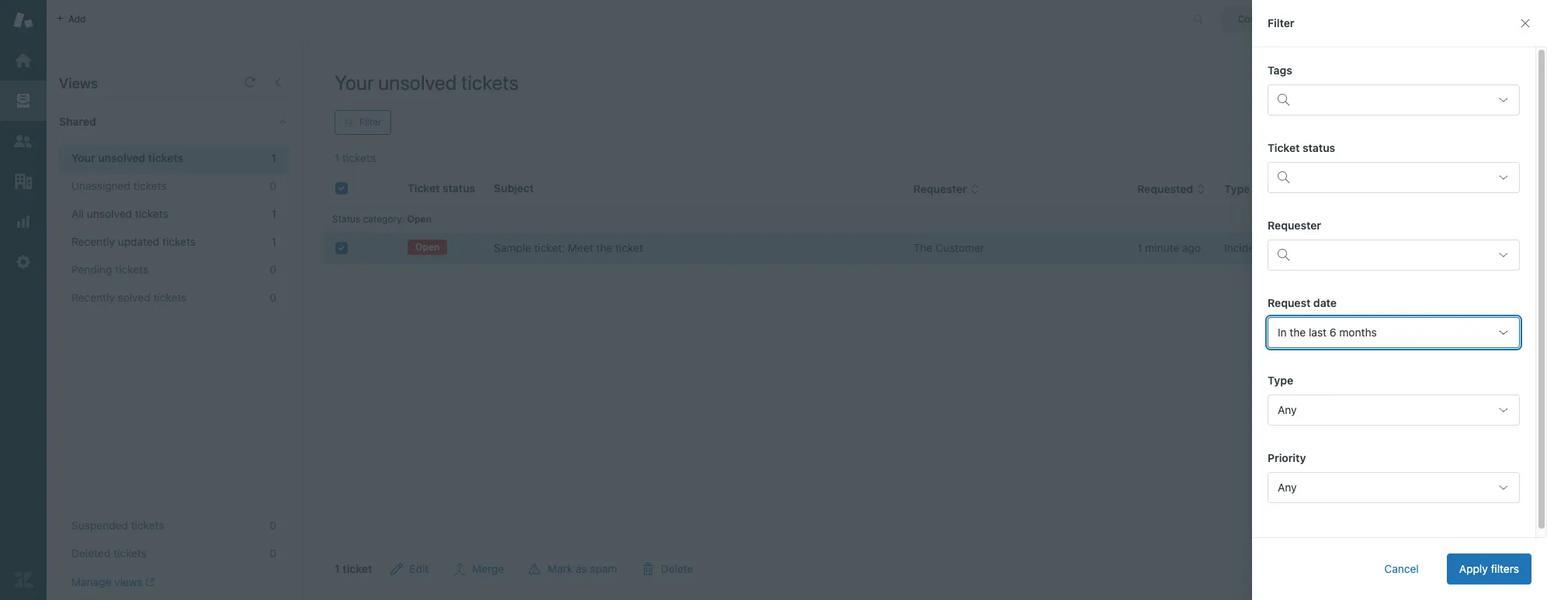 Task type: locate. For each thing, give the bounding box(es) containing it.
your
[[335, 71, 374, 94], [71, 151, 95, 165]]

shared button
[[47, 99, 262, 145]]

status category: open
[[332, 214, 432, 225]]

6
[[1330, 326, 1337, 339]]

the right 'meet'
[[596, 241, 613, 255]]

1 horizontal spatial cancel
[[1470, 563, 1504, 576]]

1 horizontal spatial type
[[1268, 374, 1294, 387]]

unsolved up filter button
[[378, 71, 457, 94]]

0 vertical spatial requester
[[914, 183, 967, 196]]

main element
[[0, 0, 47, 601]]

1 0 from the top
[[270, 179, 276, 193]]

status
[[332, 214, 361, 225]]

category:
[[363, 214, 405, 225]]

ticket right 'meet'
[[616, 241, 643, 255]]

4 0 from the top
[[270, 519, 276, 533]]

1 horizontal spatial cancel button
[[1457, 554, 1516, 585]]

recently up pending
[[71, 235, 115, 248]]

0 vertical spatial your
[[335, 71, 374, 94]]

filter dialog
[[1252, 0, 1548, 601]]

row containing sample ticket: meet the ticket
[[323, 233, 1536, 264]]

open right category:
[[407, 214, 432, 225]]

recently for recently solved tickets
[[71, 291, 115, 304]]

0 for recently solved tickets
[[270, 291, 276, 304]]

1 vertical spatial requester
[[1268, 219, 1322, 232]]

filter
[[1268, 16, 1295, 30], [360, 116, 382, 128]]

pending tickets
[[71, 263, 148, 276]]

1 for your unsolved tickets
[[271, 151, 276, 165]]

request
[[1268, 297, 1311, 310]]

0 horizontal spatial cancel
[[1385, 563, 1419, 576]]

recently
[[71, 235, 115, 248], [71, 291, 115, 304]]

merge
[[472, 563, 504, 576]]

shared
[[59, 115, 96, 128]]

last
[[1309, 326, 1327, 339]]

suspended tickets
[[71, 519, 164, 533]]

refresh views pane image
[[244, 76, 256, 89]]

1 horizontal spatial the
[[1290, 326, 1306, 339]]

as
[[576, 563, 587, 576]]

0 vertical spatial ticket
[[616, 241, 643, 255]]

the customer
[[914, 241, 985, 255]]

0 vertical spatial any
[[1278, 404, 1297, 417]]

open down status category: open
[[415, 242, 440, 253]]

cancel button
[[1372, 554, 1432, 585], [1457, 554, 1516, 585]]

your unsolved tickets
[[335, 71, 519, 94], [71, 151, 183, 165]]

any
[[1278, 404, 1297, 417], [1278, 481, 1297, 495]]

1 horizontal spatial requester
[[1268, 219, 1322, 232]]

views image
[[13, 91, 33, 111]]

0
[[270, 179, 276, 193], [270, 263, 276, 276], [270, 291, 276, 304], [270, 519, 276, 533], [270, 547, 276, 561]]

0 horizontal spatial the
[[596, 241, 613, 255]]

1 vertical spatial recently
[[71, 291, 115, 304]]

get started image
[[13, 50, 33, 71]]

1 cancel from the left
[[1385, 563, 1419, 576]]

now showing 1 tickets region
[[304, 166, 1548, 601]]

0 vertical spatial type
[[1225, 183, 1250, 196]]

ticket inside row
[[616, 241, 643, 255]]

1 vertical spatial your
[[71, 151, 95, 165]]

unassigned tickets
[[71, 179, 167, 193]]

0 for pending tickets
[[270, 263, 276, 276]]

0 horizontal spatial cancel button
[[1372, 554, 1432, 585]]

ticket:
[[534, 241, 565, 255]]

requester
[[914, 183, 967, 196], [1268, 219, 1322, 232]]

customer
[[936, 241, 985, 255]]

1 vertical spatial any
[[1278, 481, 1297, 495]]

row
[[323, 233, 1536, 264]]

1 horizontal spatial your unsolved tickets
[[335, 71, 519, 94]]

requester inside filter dialog
[[1268, 219, 1322, 232]]

priority
[[1372, 183, 1410, 196], [1268, 452, 1306, 465]]

your up filter button
[[335, 71, 374, 94]]

1 vertical spatial the
[[1290, 326, 1306, 339]]

type down in at the bottom of page
[[1268, 374, 1294, 387]]

the inside field
[[1290, 326, 1306, 339]]

1 recently from the top
[[71, 235, 115, 248]]

0 for unassigned tickets
[[270, 179, 276, 193]]

requester button
[[914, 183, 980, 197]]

unsolved up unassigned tickets
[[98, 151, 145, 165]]

your unsolved tickets up filter button
[[335, 71, 519, 94]]

filter inside dialog
[[1268, 16, 1295, 30]]

1 horizontal spatial priority
[[1372, 183, 1410, 196]]

solved
[[118, 291, 151, 304]]

0 horizontal spatial priority
[[1268, 452, 1306, 465]]

months
[[1340, 326, 1377, 339]]

meet
[[568, 241, 593, 255]]

2 any field from the top
[[1268, 473, 1520, 504]]

unsolved down unassigned
[[87, 207, 132, 221]]

1 inside row
[[1138, 241, 1142, 255]]

2 any from the top
[[1278, 481, 1297, 495]]

0 vertical spatial priority
[[1372, 183, 1410, 196]]

2 0 from the top
[[270, 263, 276, 276]]

2 cancel from the left
[[1470, 563, 1504, 576]]

ago
[[1183, 241, 1201, 255]]

0 horizontal spatial type
[[1225, 183, 1250, 196]]

0 vertical spatial recently
[[71, 235, 115, 248]]

delete button
[[630, 554, 706, 585]]

0 horizontal spatial filter
[[360, 116, 382, 128]]

0 horizontal spatial ticket
[[343, 563, 372, 576]]

1 vertical spatial your unsolved tickets
[[71, 151, 183, 165]]

1 horizontal spatial ticket
[[616, 241, 643, 255]]

1 vertical spatial any field
[[1268, 473, 1520, 504]]

cancel
[[1385, 563, 1419, 576], [1470, 563, 1504, 576]]

1
[[271, 151, 276, 165], [271, 207, 276, 221], [271, 235, 276, 248], [1138, 241, 1142, 255], [335, 563, 340, 576]]

0 vertical spatial any field
[[1268, 395, 1520, 426]]

ticket
[[1268, 141, 1300, 155]]

0 vertical spatial your unsolved tickets
[[335, 71, 519, 94]]

0 vertical spatial filter
[[1268, 16, 1295, 30]]

the inside row
[[596, 241, 613, 255]]

1 any from the top
[[1278, 404, 1297, 417]]

1 vertical spatial open
[[415, 242, 440, 253]]

filters
[[1491, 563, 1520, 576]]

type
[[1225, 183, 1250, 196], [1268, 374, 1294, 387]]

type up the incident
[[1225, 183, 1250, 196]]

1 for all unsolved tickets
[[271, 207, 276, 221]]

1 horizontal spatial your
[[335, 71, 374, 94]]

updated
[[118, 235, 159, 248]]

the right in at the bottom of page
[[1290, 326, 1306, 339]]

0 vertical spatial open
[[407, 214, 432, 225]]

5 0 from the top
[[270, 547, 276, 561]]

1 vertical spatial ticket
[[343, 563, 372, 576]]

1 any field from the top
[[1268, 395, 1520, 426]]

manage views link
[[71, 576, 154, 590]]

1 vertical spatial type
[[1268, 374, 1294, 387]]

2 recently from the top
[[71, 291, 115, 304]]

ticket
[[616, 241, 643, 255], [343, 563, 372, 576]]

apply
[[1460, 563, 1488, 576]]

recently down pending
[[71, 291, 115, 304]]

the
[[596, 241, 613, 255], [1290, 326, 1306, 339]]

ticket left the edit button
[[343, 563, 372, 576]]

0 vertical spatial the
[[596, 241, 613, 255]]

1 vertical spatial filter
[[360, 116, 382, 128]]

Any field
[[1268, 395, 1520, 426], [1268, 473, 1520, 504]]

open
[[407, 214, 432, 225], [415, 242, 440, 253]]

all unsolved tickets
[[71, 207, 168, 221]]

0 horizontal spatial requester
[[914, 183, 967, 196]]

minute
[[1145, 241, 1180, 255]]

0 horizontal spatial your unsolved tickets
[[71, 151, 183, 165]]

merge button
[[441, 554, 517, 585]]

zendesk support image
[[13, 10, 33, 30]]

2 cancel button from the left
[[1457, 554, 1516, 585]]

ticket status element
[[1268, 162, 1520, 193]]

1 cancel button from the left
[[1372, 554, 1432, 585]]

your unsolved tickets up unassigned tickets
[[71, 151, 183, 165]]

any for priority
[[1278, 481, 1297, 495]]

1 vertical spatial priority
[[1268, 452, 1306, 465]]

customers image
[[13, 131, 33, 151]]

collapse views pane image
[[272, 76, 284, 89]]

your up unassigned
[[71, 151, 95, 165]]

in
[[1278, 326, 1287, 339]]

unassigned
[[71, 179, 130, 193]]

3 0 from the top
[[270, 291, 276, 304]]

unsolved
[[378, 71, 457, 94], [98, 151, 145, 165], [87, 207, 132, 221]]

open inside row
[[415, 242, 440, 253]]

mark
[[548, 563, 573, 576]]

tickets
[[461, 71, 519, 94], [148, 151, 183, 165], [133, 179, 167, 193], [135, 207, 168, 221], [162, 235, 196, 248], [115, 263, 148, 276], [153, 291, 187, 304], [131, 519, 164, 533], [113, 547, 147, 561]]

1 horizontal spatial filter
[[1268, 16, 1295, 30]]



Task type: describe. For each thing, give the bounding box(es) containing it.
status
[[1303, 141, 1336, 155]]

1 ticket
[[335, 563, 372, 576]]

normal
[[1372, 241, 1408, 255]]

type button
[[1225, 183, 1263, 197]]

suspended
[[71, 519, 128, 533]]

tags
[[1268, 64, 1293, 77]]

0 vertical spatial unsolved
[[378, 71, 457, 94]]

sample
[[494, 241, 531, 255]]

recently updated tickets
[[71, 235, 196, 248]]

0 for suspended tickets
[[270, 519, 276, 533]]

filter inside button
[[360, 116, 382, 128]]

organizations image
[[13, 172, 33, 192]]

2 vertical spatial unsolved
[[87, 207, 132, 221]]

shared heading
[[47, 99, 303, 145]]

filter button
[[335, 110, 391, 135]]

requester element
[[1268, 240, 1520, 271]]

priority inside filter dialog
[[1268, 452, 1306, 465]]

apply filters button
[[1447, 554, 1532, 585]]

sample ticket: meet the ticket
[[494, 241, 643, 255]]

edit button
[[378, 554, 441, 585]]

conversations button
[[1221, 7, 1336, 31]]

views
[[59, 75, 98, 92]]

views
[[114, 576, 143, 589]]

0 for deleted tickets
[[270, 547, 276, 561]]

tags element
[[1268, 85, 1520, 116]]

incident
[[1225, 241, 1265, 255]]

priority inside button
[[1372, 183, 1410, 196]]

deleted tickets
[[71, 547, 147, 561]]

manage views
[[71, 576, 143, 589]]

any field for type
[[1268, 395, 1520, 426]]

1 minute ago
[[1138, 241, 1201, 255]]

close drawer image
[[1520, 17, 1532, 30]]

type inside button
[[1225, 183, 1250, 196]]

date
[[1314, 297, 1337, 310]]

recently solved tickets
[[71, 291, 187, 304]]

all
[[71, 207, 84, 221]]

apply filters
[[1460, 563, 1520, 576]]

1 vertical spatial unsolved
[[98, 151, 145, 165]]

requested button
[[1138, 183, 1206, 197]]

deleted
[[71, 547, 110, 561]]

delete
[[661, 563, 693, 576]]

pending
[[71, 263, 112, 276]]

cancel inside now showing 1 tickets region
[[1470, 563, 1504, 576]]

(opens in a new tab) image
[[143, 579, 154, 588]]

admin image
[[13, 252, 33, 273]]

in the last 6 months
[[1278, 326, 1377, 339]]

cancel inside filter dialog
[[1385, 563, 1419, 576]]

subject
[[494, 182, 534, 195]]

any for type
[[1278, 404, 1297, 417]]

priority button
[[1372, 183, 1423, 197]]

recently for recently updated tickets
[[71, 235, 115, 248]]

reporting image
[[13, 212, 33, 232]]

any field for priority
[[1268, 473, 1520, 504]]

mark as spam
[[548, 563, 617, 576]]

edit
[[409, 563, 429, 576]]

spam
[[590, 563, 617, 576]]

requested
[[1138, 183, 1194, 196]]

conversations
[[1238, 13, 1301, 24]]

zendesk image
[[13, 571, 33, 591]]

request date
[[1268, 297, 1337, 310]]

requester inside button
[[914, 183, 967, 196]]

manage
[[71, 576, 111, 589]]

sample ticket: meet the ticket link
[[494, 241, 643, 256]]

0 horizontal spatial your
[[71, 151, 95, 165]]

the
[[914, 241, 933, 255]]

1 for recently updated tickets
[[271, 235, 276, 248]]

mark as spam button
[[517, 554, 630, 585]]

type inside filter dialog
[[1268, 374, 1294, 387]]

ticket status
[[1268, 141, 1336, 155]]

row inside now showing 1 tickets region
[[323, 233, 1536, 264]]

In the last 6 months field
[[1268, 318, 1520, 349]]



Task type: vqa. For each thing, say whether or not it's contained in the screenshot.
Requester "field"
no



